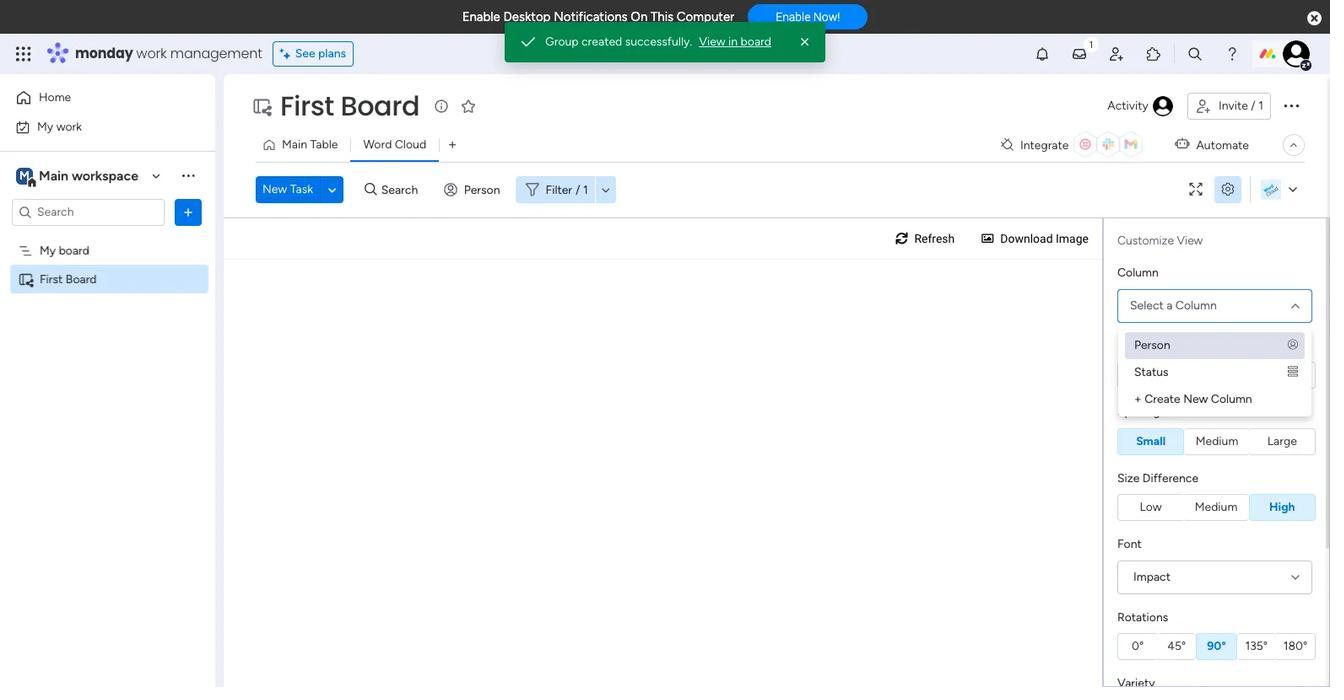 Task type: locate. For each thing, give the bounding box(es) containing it.
1 for invite / 1
[[1259, 99, 1263, 113]]

45° button
[[1157, 634, 1196, 661]]

column down the words
[[1211, 392, 1252, 406]]

main inside workspace selection 'element'
[[39, 168, 68, 184]]

1 vertical spatial my
[[40, 243, 56, 258]]

1 vertical spatial view
[[1177, 234, 1203, 248]]

main for main workspace
[[39, 168, 68, 184]]

0 vertical spatial work
[[136, 44, 167, 63]]

0 vertical spatial board
[[741, 35, 771, 49]]

/ right filter
[[576, 183, 580, 197]]

board down "search in workspace" field
[[59, 243, 90, 258]]

0 vertical spatial person
[[464, 183, 500, 197]]

view right customize
[[1177, 234, 1203, 248]]

1 vertical spatial first
[[40, 272, 63, 287]]

alert containing group created successfully.
[[505, 22, 825, 62]]

0 vertical spatial my
[[37, 119, 53, 134]]

first up main table
[[280, 87, 334, 125]]

+ create new column
[[1134, 392, 1252, 406]]

new inside button
[[262, 182, 287, 197]]

board
[[341, 87, 420, 125], [66, 272, 97, 287]]

0°
[[1132, 640, 1144, 654]]

first board
[[280, 87, 420, 125], [40, 272, 97, 287]]

1 vertical spatial medium
[[1195, 500, 1238, 515]]

main right workspace image on the left of page
[[39, 168, 68, 184]]

word cloud button
[[351, 132, 439, 159]]

main
[[282, 138, 307, 152], [39, 168, 68, 184]]

first board up table
[[280, 87, 420, 125]]

1 vertical spatial /
[[576, 183, 580, 197]]

person
[[464, 183, 500, 197], [1134, 338, 1170, 352]]

my work button
[[10, 114, 181, 141]]

workspace
[[72, 168, 138, 184]]

alert
[[505, 22, 825, 62]]

0 horizontal spatial new
[[262, 182, 287, 197]]

0 horizontal spatial person
[[464, 183, 500, 197]]

my down "search in workspace" field
[[40, 243, 56, 258]]

main left table
[[282, 138, 307, 152]]

close image
[[797, 34, 814, 51]]

column
[[1117, 266, 1159, 280], [1176, 298, 1217, 313], [1211, 392, 1252, 406]]

0 vertical spatial medium
[[1196, 434, 1238, 449]]

word
[[363, 138, 392, 152]]

1 horizontal spatial view
[[1177, 234, 1203, 248]]

person button
[[437, 176, 510, 203]]

group created successfully. view in board
[[545, 35, 771, 49]]

0 horizontal spatial first
[[40, 272, 63, 287]]

/
[[1251, 99, 1256, 113], [576, 183, 580, 197]]

1 vertical spatial 1
[[583, 183, 588, 197]]

180° button
[[1276, 634, 1316, 661]]

board up 'word'
[[341, 87, 420, 125]]

first right shareable board icon
[[40, 272, 63, 287]]

0 vertical spatial main
[[282, 138, 307, 152]]

jacob simon image
[[1283, 41, 1310, 68]]

medium down difference
[[1195, 500, 1238, 515]]

options image
[[1281, 95, 1301, 115]]

new
[[262, 182, 287, 197], [1183, 392, 1208, 406]]

large button
[[1250, 428, 1316, 455]]

option
[[0, 235, 215, 239]]

medium button down difference
[[1184, 495, 1249, 522]]

my board
[[40, 243, 90, 258]]

0 horizontal spatial /
[[576, 183, 580, 197]]

work right monday on the left top of page
[[136, 44, 167, 63]]

my
[[37, 119, 53, 134], [40, 243, 56, 258]]

dapulse integrations image
[[1001, 139, 1014, 151]]

on
[[631, 9, 648, 24]]

enable up close image
[[776, 10, 811, 24]]

1 vertical spatial person
[[1134, 338, 1170, 352]]

board down my board
[[66, 272, 97, 287]]

main table
[[282, 138, 338, 152]]

2 vertical spatial column
[[1211, 392, 1252, 406]]

size difference
[[1117, 471, 1198, 486]]

medium button down + create new column
[[1184, 428, 1250, 455]]

1 horizontal spatial work
[[136, 44, 167, 63]]

0 vertical spatial /
[[1251, 99, 1256, 113]]

column down customize
[[1117, 266, 1159, 280]]

new left task
[[262, 182, 287, 197]]

high
[[1269, 500, 1295, 515]]

45°
[[1168, 640, 1186, 654]]

view left in
[[699, 35, 726, 49]]

0 vertical spatial new
[[262, 182, 287, 197]]

1 vertical spatial board
[[66, 272, 97, 287]]

enable for enable now!
[[776, 10, 811, 24]]

0 horizontal spatial view
[[699, 35, 726, 49]]

list box containing my board
[[0, 233, 215, 522]]

1 vertical spatial work
[[56, 119, 82, 134]]

person left filter
[[464, 183, 500, 197]]

management
[[170, 44, 262, 63]]

main workspace
[[39, 168, 138, 184]]

small
[[1136, 434, 1166, 449]]

v2 search image
[[365, 180, 377, 199]]

135° button
[[1237, 634, 1276, 661]]

/ right invite
[[1251, 99, 1256, 113]]

1 right invite
[[1259, 99, 1263, 113]]

enable
[[462, 9, 500, 24], [776, 10, 811, 24]]

medium for spacing
[[1196, 434, 1238, 449]]

1 vertical spatial first board
[[40, 272, 97, 287]]

new down 100 button
[[1183, 392, 1208, 406]]

1 horizontal spatial board
[[741, 35, 771, 49]]

board right in
[[741, 35, 771, 49]]

m
[[19, 168, 29, 183]]

work inside button
[[56, 119, 82, 134]]

work down "home"
[[56, 119, 82, 134]]

0 horizontal spatial enable
[[462, 9, 500, 24]]

low button
[[1117, 495, 1184, 522]]

notifications
[[554, 9, 628, 24]]

new task
[[262, 182, 313, 197]]

1 horizontal spatial new
[[1183, 392, 1208, 406]]

list box
[[0, 233, 215, 522]]

computer
[[677, 9, 734, 24]]

main for main table
[[282, 138, 307, 152]]

new task button
[[256, 176, 320, 203]]

1 inside button
[[1259, 99, 1263, 113]]

low
[[1140, 500, 1162, 515]]

add view image
[[449, 139, 456, 151]]

Search field
[[377, 178, 428, 202]]

activity button
[[1101, 93, 1181, 120]]

cloud
[[395, 138, 426, 152]]

0 vertical spatial first board
[[280, 87, 420, 125]]

monday
[[75, 44, 133, 63]]

work
[[136, 44, 167, 63], [56, 119, 82, 134]]

create
[[1145, 392, 1180, 406]]

first board down my board
[[40, 272, 97, 287]]

1 vertical spatial medium button
[[1184, 495, 1249, 522]]

50
[[1131, 368, 1145, 382]]

table
[[310, 138, 338, 152]]

enable inside 'button'
[[776, 10, 811, 24]]

1 vertical spatial main
[[39, 168, 68, 184]]

person up status
[[1134, 338, 1170, 352]]

my inside button
[[37, 119, 53, 134]]

filter / 1
[[546, 183, 588, 197]]

view in board link
[[699, 34, 771, 51]]

medium for size difference
[[1195, 500, 1238, 515]]

0 vertical spatial first
[[280, 87, 334, 125]]

90°
[[1207, 640, 1226, 654]]

see plans button
[[272, 41, 354, 67]]

1 vertical spatial board
[[59, 243, 90, 258]]

monday work management
[[75, 44, 262, 63]]

my for my work
[[37, 119, 53, 134]]

dapulse close image
[[1307, 10, 1322, 27]]

1 vertical spatial new
[[1183, 392, 1208, 406]]

0 horizontal spatial first board
[[40, 272, 97, 287]]

apps image
[[1145, 46, 1162, 62]]

1 for filter / 1
[[583, 183, 588, 197]]

shareable board image
[[18, 271, 34, 287]]

1 horizontal spatial first board
[[280, 87, 420, 125]]

medium down + create new column
[[1196, 434, 1238, 449]]

/ inside button
[[1251, 99, 1256, 113]]

filter
[[546, 183, 572, 197]]

board
[[741, 35, 771, 49], [59, 243, 90, 258]]

1 left the 'arrow down' 'image'
[[583, 183, 588, 197]]

workspace options image
[[180, 167, 197, 184]]

Search in workspace field
[[35, 203, 141, 222]]

0 vertical spatial medium button
[[1184, 428, 1250, 455]]

1 horizontal spatial enable
[[776, 10, 811, 24]]

my down "home"
[[37, 119, 53, 134]]

1 horizontal spatial /
[[1251, 99, 1256, 113]]

notifications image
[[1034, 46, 1051, 62]]

search everything image
[[1187, 46, 1204, 62]]

0 horizontal spatial 1
[[583, 183, 588, 197]]

1 horizontal spatial board
[[341, 87, 420, 125]]

1
[[1259, 99, 1263, 113], [583, 183, 588, 197]]

select a column
[[1130, 298, 1217, 313]]

options image
[[180, 204, 197, 221]]

1 horizontal spatial main
[[282, 138, 307, 152]]

medium
[[1196, 434, 1238, 449], [1195, 500, 1238, 515]]

100
[[1167, 368, 1187, 382]]

enable left desktop
[[462, 9, 500, 24]]

0 horizontal spatial work
[[56, 119, 82, 134]]

/ for invite
[[1251, 99, 1256, 113]]

0 vertical spatial 1
[[1259, 99, 1263, 113]]

1 horizontal spatial 1
[[1259, 99, 1263, 113]]

size
[[1117, 471, 1140, 486]]

main inside button
[[282, 138, 307, 152]]

successfully.
[[625, 35, 692, 49]]

enable for enable desktop notifications on this computer
[[462, 9, 500, 24]]

0 horizontal spatial main
[[39, 168, 68, 184]]

180°
[[1283, 640, 1307, 654]]

medium button
[[1184, 428, 1250, 455], [1184, 495, 1249, 522]]

first
[[280, 87, 334, 125], [40, 272, 63, 287]]

max
[[1117, 339, 1139, 353]]

column right a
[[1176, 298, 1217, 313]]

angle down image
[[328, 184, 336, 196]]

135°
[[1245, 640, 1268, 654]]

+
[[1134, 392, 1142, 406]]

collapse board header image
[[1287, 138, 1301, 152]]



Task type: vqa. For each thing, say whether or not it's contained in the screenshot.


Task type: describe. For each thing, give the bounding box(es) containing it.
0 horizontal spatial board
[[66, 272, 97, 287]]

v2 status outline image
[[1288, 366, 1298, 379]]

a
[[1167, 298, 1173, 313]]

select
[[1130, 298, 1164, 313]]

see
[[295, 46, 315, 61]]

group
[[545, 35, 579, 49]]

integrate
[[1020, 138, 1069, 152]]

workspace selection element
[[16, 166, 141, 188]]

1 horizontal spatial first
[[280, 87, 334, 125]]

activity
[[1108, 99, 1149, 113]]

plans
[[318, 46, 346, 61]]

0 vertical spatial view
[[699, 35, 726, 49]]

enable desktop notifications on this computer
[[462, 9, 734, 24]]

customize
[[1117, 234, 1174, 248]]

invite
[[1219, 99, 1248, 113]]

spacing
[[1117, 405, 1160, 419]]

my for my board
[[40, 243, 56, 258]]

impact
[[1133, 570, 1171, 584]]

task
[[290, 182, 313, 197]]

workspace image
[[16, 167, 33, 185]]

50 button
[[1117, 362, 1157, 389]]

main table button
[[256, 132, 351, 159]]

300
[[1285, 368, 1306, 382]]

desktop
[[503, 9, 551, 24]]

status
[[1134, 365, 1169, 379]]

1 vertical spatial column
[[1176, 298, 1217, 313]]

difference
[[1143, 471, 1198, 486]]

show board description image
[[432, 98, 452, 115]]

words
[[1200, 339, 1232, 353]]

enable now! button
[[748, 4, 868, 30]]

settings image
[[1214, 184, 1241, 196]]

add to favorites image
[[460, 97, 477, 114]]

0 vertical spatial board
[[341, 87, 420, 125]]

invite / 1
[[1219, 99, 1263, 113]]

high button
[[1249, 495, 1316, 522]]

1 horizontal spatial person
[[1134, 338, 1170, 352]]

1 image
[[1084, 35, 1099, 54]]

customize view
[[1117, 234, 1203, 248]]

open full screen image
[[1182, 184, 1209, 196]]

autopilot image
[[1175, 134, 1189, 155]]

enable now!
[[776, 10, 840, 24]]

medium button for size difference
[[1184, 495, 1249, 522]]

automate
[[1196, 138, 1249, 152]]

of
[[1185, 339, 1197, 353]]

person inside popup button
[[464, 183, 500, 197]]

now!
[[813, 10, 840, 24]]

this
[[651, 9, 674, 24]]

300 button
[[1276, 362, 1316, 389]]

rotations
[[1117, 611, 1168, 625]]

100 button
[[1157, 362, 1196, 389]]

large
[[1267, 434, 1297, 449]]

/ for filter
[[576, 183, 580, 197]]

0 horizontal spatial board
[[59, 243, 90, 258]]

work for monday
[[136, 44, 167, 63]]

shareable board image
[[252, 96, 272, 116]]

invite members image
[[1108, 46, 1125, 62]]

font
[[1117, 538, 1142, 552]]

0° button
[[1117, 634, 1157, 661]]

my work
[[37, 119, 82, 134]]

in
[[728, 35, 738, 49]]

90° button
[[1196, 634, 1237, 661]]

help image
[[1224, 46, 1241, 62]]

home button
[[10, 84, 181, 111]]

arrow down image
[[596, 180, 616, 200]]

invite / 1 button
[[1187, 93, 1271, 120]]

max number of words
[[1117, 339, 1232, 353]]

medium button for spacing
[[1184, 428, 1250, 455]]

select product image
[[15, 46, 32, 62]]

word cloud
[[363, 138, 426, 152]]

created
[[582, 35, 622, 49]]

see plans
[[295, 46, 346, 61]]

dapulse person column image
[[1288, 339, 1298, 352]]

small button
[[1117, 428, 1184, 455]]

home
[[39, 90, 71, 105]]

inbox image
[[1071, 46, 1088, 62]]

number
[[1142, 339, 1183, 353]]

work for my
[[56, 119, 82, 134]]

First Board field
[[276, 87, 424, 125]]

0 vertical spatial column
[[1117, 266, 1159, 280]]



